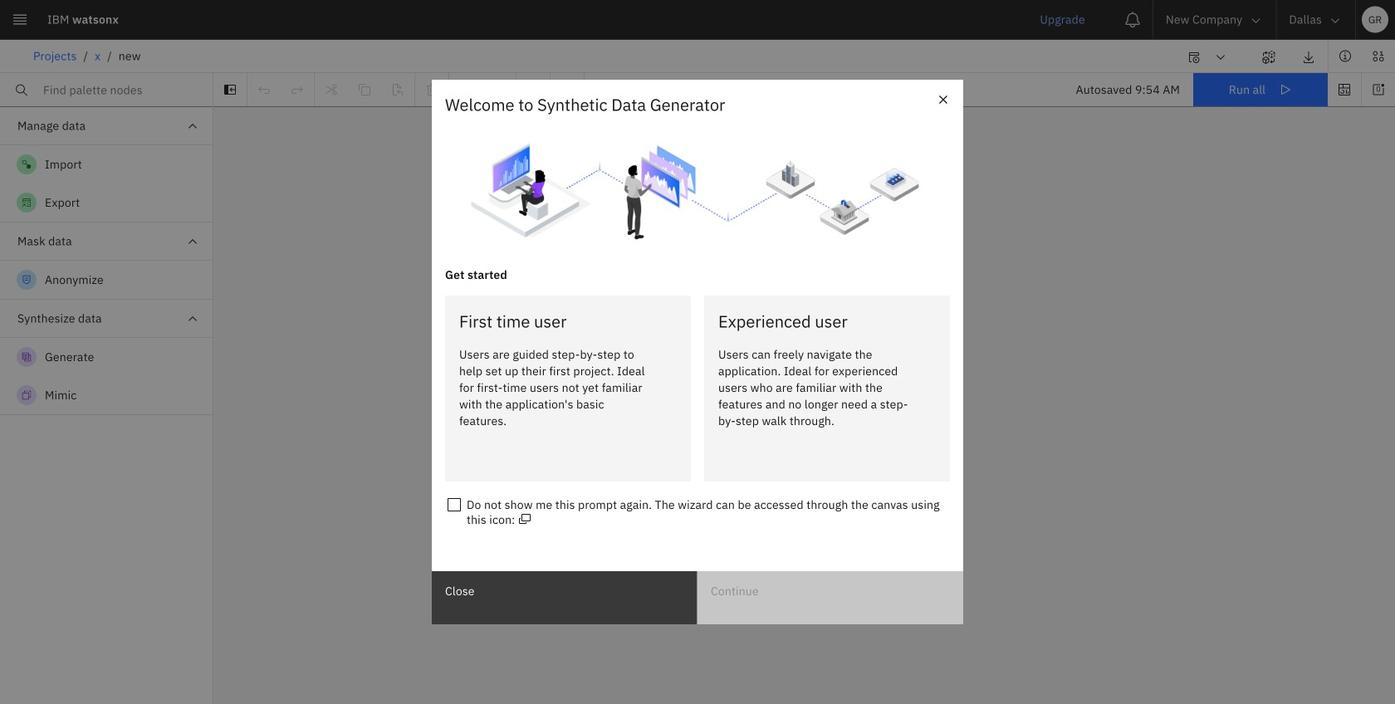 Task type: vqa. For each thing, say whether or not it's contained in the screenshot.
side menu button image
yes



Task type: describe. For each thing, give the bounding box(es) containing it.
arrow span image
[[1215, 51, 1235, 64]]

notifications image
[[1125, 11, 1141, 28]]

global navigation element
[[0, 0, 1396, 705]]

data image
[[1372, 49, 1386, 63]]

action bar element
[[0, 40, 1396, 74]]

Find palette nodes text field
[[0, 73, 213, 107]]



Task type: locate. For each thing, give the bounding box(es) containing it.
side menu button image
[[12, 11, 28, 28]]

None search field
[[0, 73, 213, 107]]

close image
[[935, 91, 952, 108]]

[object object] dialog
[[432, 80, 964, 625]]



